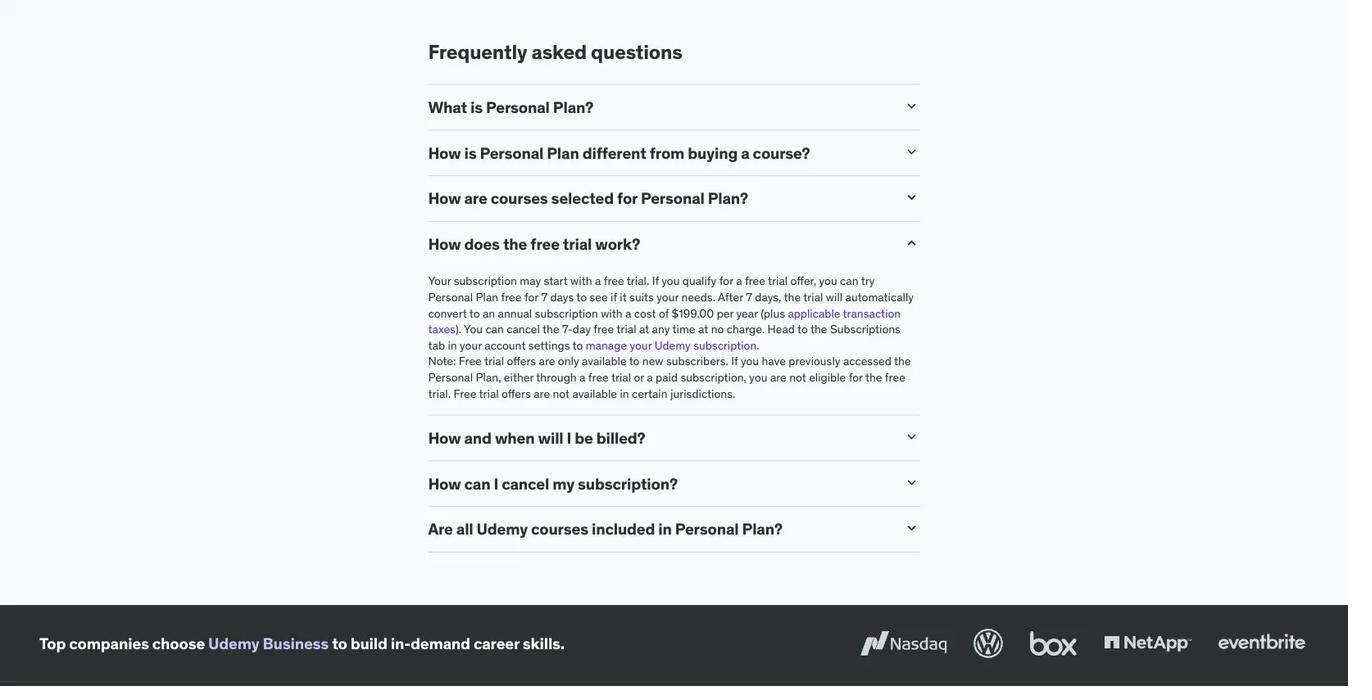 Task type: describe. For each thing, give the bounding box(es) containing it.
account
[[485, 338, 526, 353]]

paid
[[656, 370, 678, 385]]

per
[[717, 306, 734, 321]]

after
[[718, 290, 743, 305]]

taxes
[[428, 322, 455, 337]]

you left qualify
[[662, 274, 680, 289]]

skills.
[[523, 634, 565, 654]]

to left the build
[[332, 634, 347, 654]]

2 vertical spatial plan?
[[742, 520, 783, 539]]

manage your udemy subscription link
[[586, 338, 757, 353]]

the right accessed
[[894, 354, 911, 369]]

days
[[550, 290, 574, 305]]

it
[[620, 290, 627, 305]]

top
[[39, 634, 66, 654]]

1 vertical spatial plan?
[[708, 189, 748, 208]]

free up 'if'
[[604, 274, 624, 289]]

0 vertical spatial courses
[[491, 189, 548, 208]]

jurisdictions.
[[670, 386, 735, 401]]

how and when will i be billed? button
[[428, 428, 890, 448]]

be
[[575, 428, 593, 448]]

selected
[[551, 189, 614, 208]]

your subscription may start with a free trial. if you qualify for a free trial offer, you can try personal plan free for 7 days to see if it suits your needs. after 7 days, the trial will automatically convert to an annual subscription with a cost of $199.00 per year (plus
[[428, 274, 914, 321]]

a up see at the top of page
[[595, 274, 601, 289]]

plan,
[[476, 370, 501, 385]]

1 vertical spatial available
[[572, 386, 617, 401]]

are down have on the bottom
[[770, 370, 787, 385]]

time
[[673, 322, 695, 337]]

2 vertical spatial can
[[464, 474, 490, 494]]

if inside manage your udemy subscription . note: free trial offers are only available to new subscribers. if you have previously accessed the personal plan, either through a free trial or a paid subscription, you are not eligible for the free trial. free trial offers are not available in certain jurisdictions.
[[731, 354, 738, 369]]

career
[[474, 634, 519, 654]]

eventbrite image
[[1215, 626, 1309, 662]]

applicable transaction taxes
[[428, 306, 901, 337]]

in-
[[391, 634, 411, 654]]

transaction
[[843, 306, 901, 321]]

how for how and when will i be billed?
[[428, 428, 461, 448]]

see
[[590, 290, 608, 305]]

questions
[[591, 40, 682, 65]]

how does the free trial work? button
[[428, 234, 890, 254]]

manage
[[586, 338, 627, 353]]

suits
[[629, 290, 654, 305]]

cancel for the
[[507, 322, 540, 337]]

and
[[464, 428, 492, 448]]

will inside your subscription may start with a free trial. if you qualify for a free trial offer, you can try personal plan free for 7 days to see if it suits your needs. after 7 days, the trial will automatically convert to an annual subscription with a cost of $199.00 per year (plus
[[826, 290, 843, 305]]

are
[[428, 520, 453, 539]]

charge.
[[727, 322, 765, 337]]

the down accessed
[[865, 370, 882, 385]]

work?
[[595, 234, 640, 254]]

nasdaq image
[[856, 626, 951, 662]]

free up days,
[[745, 274, 765, 289]]

what is personal plan?
[[428, 97, 594, 117]]

udemy for courses
[[477, 520, 528, 539]]

your inside manage your udemy subscription . note: free trial offers are only available to new subscribers. if you have previously accessed the personal plan, either through a free trial or a paid subscription, you are not eligible for the free trial. free trial offers are not available in certain jurisdictions.
[[630, 338, 652, 353]]

of
[[659, 306, 669, 321]]

how does the free trial work?
[[428, 234, 640, 254]]

personal down frequently asked questions
[[486, 97, 550, 117]]

1 vertical spatial subscription
[[535, 306, 598, 321]]

top companies choose udemy business to build in-demand career skills.
[[39, 634, 565, 654]]

are all udemy courses included in personal plan? button
[[428, 520, 890, 539]]

build
[[351, 634, 388, 654]]

for right selected
[[617, 189, 638, 208]]

(plus
[[761, 306, 785, 321]]

the inside your subscription may start with a free trial. if you qualify for a free trial offer, you can try personal plan free for 7 days to see if it suits your needs. after 7 days, the trial will automatically convert to an annual subscription with a cost of $199.00 per year (plus
[[784, 290, 801, 305]]

companies
[[69, 634, 149, 654]]

asked
[[532, 40, 587, 65]]

your inside your subscription may start with a free trial. if you qualify for a free trial offer, you can try personal plan free for 7 days to see if it suits your needs. after 7 days, the trial will automatically convert to an annual subscription with a cost of $199.00 per year (plus
[[657, 290, 679, 305]]

how for how is personal plan different from buying a course?
[[428, 143, 461, 163]]

small image for are all udemy courses included in personal plan?
[[904, 520, 920, 537]]

are all udemy courses included in personal plan?
[[428, 520, 783, 539]]

qualify
[[683, 274, 717, 289]]

1 vertical spatial offers
[[502, 386, 531, 401]]

small image for how does the free trial work?
[[904, 235, 920, 252]]

note:
[[428, 354, 456, 369]]

is for what
[[471, 97, 483, 117]]

frequently asked questions
[[428, 40, 682, 65]]

a up after at the top right of page
[[736, 274, 742, 289]]

1 vertical spatial free
[[454, 386, 476, 401]]

applicable transaction taxes link
[[428, 306, 901, 337]]

to left see at the top of page
[[576, 290, 587, 305]]

small image for buying
[[904, 144, 920, 160]]

how for how can i cancel my subscription?
[[428, 474, 461, 494]]

personal down how can i cancel my subscription? dropdown button
[[675, 520, 739, 539]]

trial up plan,
[[484, 354, 504, 369]]

cost
[[634, 306, 656, 321]]

a right buying
[[741, 143, 750, 163]]

convert
[[428, 306, 467, 321]]

can inside your subscription may start with a free trial. if you qualify for a free trial offer, you can try personal plan free for 7 days to see if it suits your needs. after 7 days, the trial will automatically convert to an annual subscription with a cost of $199.00 per year (plus
[[840, 274, 859, 289]]

cancel for my
[[502, 474, 549, 494]]

for inside manage your udemy subscription . note: free trial offers are only available to new subscribers. if you have previously accessed the personal plan, either through a free trial or a paid subscription, you are not eligible for the free trial. free trial offers are not available in certain jurisdictions.
[[849, 370, 863, 385]]

2 vertical spatial udemy
[[208, 634, 259, 654]]

from
[[650, 143, 685, 163]]

certain
[[632, 386, 668, 401]]

no
[[711, 322, 724, 337]]

for down may
[[524, 290, 538, 305]]

business
[[263, 634, 329, 654]]

.
[[757, 338, 759, 353]]

to left "an" at the left top of page
[[469, 306, 480, 321]]

eligible
[[809, 370, 846, 385]]

buying
[[688, 143, 738, 163]]

0 vertical spatial free
[[459, 354, 482, 369]]

needs.
[[681, 290, 716, 305]]

my
[[553, 474, 575, 494]]

trial. inside your subscription may start with a free trial. if you qualify for a free trial offer, you can try personal plan free for 7 days to see if it suits your needs. after 7 days, the trial will automatically convert to an annual subscription with a cost of $199.00 per year (plus
[[627, 274, 649, 289]]

for up after at the top right of page
[[719, 274, 733, 289]]

to inside manage your udemy subscription . note: free trial offers are only available to new subscribers. if you have previously accessed the personal plan, either through a free trial or a paid subscription, you are not eligible for the free trial. free trial offers are not available in certain jurisdictions.
[[629, 354, 640, 369]]

or
[[634, 370, 644, 385]]

trial up applicable
[[803, 290, 823, 305]]

trial up days,
[[768, 274, 788, 289]]

how are courses selected for personal plan?
[[428, 189, 748, 208]]

days,
[[755, 290, 781, 305]]

subscription?
[[578, 474, 678, 494]]

1 horizontal spatial i
[[567, 428, 571, 448]]

your
[[428, 274, 451, 289]]

1 at from the left
[[639, 322, 649, 337]]

new
[[642, 354, 663, 369]]

the down applicable
[[811, 322, 827, 337]]

all
[[456, 520, 473, 539]]

personal down from
[[641, 189, 705, 208]]

a left cost
[[625, 306, 631, 321]]

how can i cancel my subscription? button
[[428, 474, 890, 494]]

are down "settings"
[[539, 354, 555, 369]]

demand
[[411, 634, 470, 654]]

offer,
[[791, 274, 816, 289]]



Task type: vqa. For each thing, say whether or not it's contained in the screenshot.
Great for Data Analysts A curated collection of courses and hands-on practice exercises to help you advance as a data analyst. Analysts
no



Task type: locate. For each thing, give the bounding box(es) containing it.
subscription up 7- at the top left of page
[[535, 306, 598, 321]]

is for how
[[464, 143, 477, 163]]

if up subscription,
[[731, 354, 738, 369]]

i left be
[[567, 428, 571, 448]]

4 small image from the top
[[904, 520, 920, 537]]

1 vertical spatial is
[[464, 143, 477, 163]]

in
[[448, 338, 457, 353], [620, 386, 629, 401], [658, 520, 672, 539]]

subscription inside manage your udemy subscription . note: free trial offers are only available to new subscribers. if you have previously accessed the personal plan, either through a free trial or a paid subscription, you are not eligible for the free trial. free trial offers are not available in certain jurisdictions.
[[693, 338, 757, 353]]

courses down my
[[531, 520, 588, 539]]

0 horizontal spatial not
[[553, 386, 570, 401]]

netapp image
[[1101, 626, 1195, 662]]

0 vertical spatial offers
[[507, 354, 536, 369]]

1 horizontal spatial if
[[731, 354, 738, 369]]

1 vertical spatial udemy
[[477, 520, 528, 539]]

2 horizontal spatial subscription
[[693, 338, 757, 353]]

what is personal plan? button
[[428, 97, 890, 117]]

0 vertical spatial is
[[471, 97, 483, 117]]

trial left or
[[611, 370, 631, 385]]

have
[[762, 354, 786, 369]]

you right offer, at the right of the page
[[819, 274, 837, 289]]

in left certain
[[620, 386, 629, 401]]

offers up either
[[507, 354, 536, 369]]

personal up convert at the top left of the page
[[428, 290, 473, 305]]

2 vertical spatial in
[[658, 520, 672, 539]]

small image
[[904, 98, 920, 114], [904, 235, 920, 252], [904, 429, 920, 445], [904, 520, 920, 537]]

your up of
[[657, 290, 679, 305]]

0 vertical spatial plan?
[[553, 97, 594, 117]]

tab
[[428, 338, 445, 353]]

in inside manage your udemy subscription . note: free trial offers are only available to new subscribers. if you have previously accessed the personal plan, either through a free trial or a paid subscription, you are not eligible for the free trial. free trial offers are not available in certain jurisdictions.
[[620, 386, 629, 401]]

free down accessed
[[885, 370, 905, 385]]

courses up how does the free trial work?
[[491, 189, 548, 208]]

with
[[570, 274, 592, 289], [601, 306, 623, 321]]

3 small image from the top
[[904, 475, 920, 491]]

0 vertical spatial in
[[448, 338, 457, 353]]

2 horizontal spatial in
[[658, 520, 672, 539]]

1 vertical spatial courses
[[531, 520, 588, 539]]

trial. inside manage your udemy subscription . note: free trial offers are only available to new subscribers. if you have previously accessed the personal plan, either through a free trial or a paid subscription, you are not eligible for the free trial. free trial offers are not available in certain jurisdictions.
[[428, 386, 451, 401]]

small image for plan?
[[904, 189, 920, 206]]

previously
[[789, 354, 840, 369]]

udemy business link
[[208, 634, 329, 654]]

free
[[459, 354, 482, 369], [454, 386, 476, 401]]

1 horizontal spatial at
[[698, 322, 708, 337]]

1 small image from the top
[[904, 144, 920, 160]]

1 vertical spatial small image
[[904, 189, 920, 206]]

if inside your subscription may start with a free trial. if you qualify for a free trial offer, you can try personal plan free for 7 days to see if it suits your needs. after 7 days, the trial will automatically convert to an annual subscription with a cost of $199.00 per year (plus
[[652, 274, 659, 289]]

trial down plan,
[[479, 386, 499, 401]]

trial.
[[627, 274, 649, 289], [428, 386, 451, 401]]

how for how does the free trial work?
[[428, 234, 461, 254]]

how are courses selected for personal plan? button
[[428, 189, 890, 208]]

not down through
[[553, 386, 570, 401]]

plan up "an" at the left top of page
[[476, 290, 498, 305]]

personal inside your subscription may start with a free trial. if you qualify for a free trial offer, you can try personal plan free for 7 days to see if it suits your needs. after 7 days, the trial will automatically convert to an annual subscription with a cost of $199.00 per year (plus
[[428, 290, 473, 305]]

plan
[[547, 143, 579, 163], [476, 290, 498, 305]]

1 vertical spatial plan
[[476, 290, 498, 305]]

in right tab
[[448, 338, 457, 353]]

may
[[520, 274, 541, 289]]

manage your udemy subscription . note: free trial offers are only available to new subscribers. if you have previously accessed the personal plan, either through a free trial or a paid subscription, you are not eligible for the free trial. free trial offers are not available in certain jurisdictions.
[[428, 338, 911, 401]]

free down manage at the left of page
[[588, 370, 609, 385]]

3 small image from the top
[[904, 429, 920, 445]]

included
[[592, 520, 655, 539]]

free up manage at the left of page
[[594, 322, 614, 337]]

7 left days
[[541, 290, 548, 305]]

5 how from the top
[[428, 474, 461, 494]]

how for how are courses selected for personal plan?
[[428, 189, 461, 208]]

1 vertical spatial cancel
[[502, 474, 549, 494]]

your down you
[[460, 338, 482, 353]]

7 up year
[[746, 290, 752, 305]]

0 vertical spatial cancel
[[507, 322, 540, 337]]

0 vertical spatial small image
[[904, 144, 920, 160]]

1 small image from the top
[[904, 98, 920, 114]]

7
[[541, 290, 548, 305], [746, 290, 752, 305]]

with down 'if'
[[601, 306, 623, 321]]

).
[[455, 322, 461, 337]]

box image
[[1026, 626, 1081, 662]]

0 horizontal spatial in
[[448, 338, 457, 353]]

can left try
[[840, 274, 859, 289]]

to down day
[[573, 338, 583, 353]]

course?
[[753, 143, 810, 163]]

can inside ). you can cancel the 7-day free trial at any time at no charge. head to the subscriptions tab in your account settings to
[[486, 322, 504, 337]]

how can i cancel my subscription?
[[428, 474, 678, 494]]

0 vertical spatial not
[[789, 370, 806, 385]]

head
[[768, 322, 795, 337]]

0 vertical spatial with
[[570, 274, 592, 289]]

year
[[736, 306, 758, 321]]

0 vertical spatial trial.
[[627, 274, 649, 289]]

to
[[576, 290, 587, 305], [469, 306, 480, 321], [797, 322, 808, 337], [573, 338, 583, 353], [629, 354, 640, 369], [332, 634, 347, 654]]

1 horizontal spatial plan
[[547, 143, 579, 163]]

0 horizontal spatial with
[[570, 274, 592, 289]]

1 horizontal spatial in
[[620, 386, 629, 401]]

to down applicable
[[797, 322, 808, 337]]

1 vertical spatial i
[[494, 474, 498, 494]]

free inside ). you can cancel the 7-day free trial at any time at no charge. head to the subscriptions tab in your account settings to
[[594, 322, 614, 337]]

0 horizontal spatial if
[[652, 274, 659, 289]]

cancel down annual on the top
[[507, 322, 540, 337]]

your
[[657, 290, 679, 305], [460, 338, 482, 353], [630, 338, 652, 353]]

your inside ). you can cancel the 7-day free trial at any time at no charge. head to the subscriptions tab in your account settings to
[[460, 338, 482, 353]]

cancel inside ). you can cancel the 7-day free trial at any time at no charge. head to the subscriptions tab in your account settings to
[[507, 322, 540, 337]]

2 how from the top
[[428, 189, 461, 208]]

2 small image from the top
[[904, 189, 920, 206]]

only
[[558, 354, 579, 369]]

to up or
[[629, 354, 640, 369]]

accessed
[[843, 354, 892, 369]]

2 horizontal spatial udemy
[[655, 338, 691, 353]]

0 vertical spatial available
[[582, 354, 627, 369]]

how is personal plan different from buying a course?
[[428, 143, 810, 163]]

in right the included
[[658, 520, 672, 539]]

cancel left my
[[502, 474, 549, 494]]

start
[[544, 274, 568, 289]]

1 vertical spatial if
[[731, 354, 738, 369]]

personal down "note:"
[[428, 370, 473, 385]]

you down .
[[741, 354, 759, 369]]

subscribers.
[[666, 354, 729, 369]]

7-
[[562, 322, 573, 337]]

subscription up "an" at the left top of page
[[454, 274, 517, 289]]

4 how from the top
[[428, 428, 461, 448]]

free down plan,
[[454, 386, 476, 401]]

1 how from the top
[[428, 143, 461, 163]]

0 vertical spatial udemy
[[655, 338, 691, 353]]

1 horizontal spatial 7
[[746, 290, 752, 305]]

trial
[[563, 234, 592, 254], [768, 274, 788, 289], [803, 290, 823, 305], [617, 322, 636, 337], [484, 354, 504, 369], [611, 370, 631, 385], [479, 386, 499, 401]]

available
[[582, 354, 627, 369], [572, 386, 617, 401]]

trial inside ). you can cancel the 7-day free trial at any time at no charge. head to the subscriptions tab in your account settings to
[[617, 322, 636, 337]]

subscription
[[454, 274, 517, 289], [535, 306, 598, 321], [693, 338, 757, 353]]

how
[[428, 143, 461, 163], [428, 189, 461, 208], [428, 234, 461, 254], [428, 428, 461, 448], [428, 474, 461, 494]]

0 horizontal spatial udemy
[[208, 634, 259, 654]]

plan up selected
[[547, 143, 579, 163]]

if
[[611, 290, 617, 305]]

1 horizontal spatial udemy
[[477, 520, 528, 539]]

available down manage at the left of page
[[582, 354, 627, 369]]

free up annual on the top
[[501, 290, 522, 305]]

0 vertical spatial subscription
[[454, 274, 517, 289]]

cancel
[[507, 322, 540, 337], [502, 474, 549, 494]]

choose
[[152, 634, 205, 654]]

if up "suits"
[[652, 274, 659, 289]]

udemy down time
[[655, 338, 691, 353]]

trial down cost
[[617, 322, 636, 337]]

the down offer, at the right of the page
[[784, 290, 801, 305]]

2 vertical spatial subscription
[[693, 338, 757, 353]]

1 vertical spatial can
[[486, 322, 504, 337]]

0 horizontal spatial subscription
[[454, 274, 517, 289]]

at
[[639, 322, 649, 337], [698, 322, 708, 337]]

for down accessed
[[849, 370, 863, 385]]

offers down either
[[502, 386, 531, 401]]

0 horizontal spatial will
[[538, 428, 563, 448]]

applicable
[[788, 306, 840, 321]]

subscriptions
[[830, 322, 901, 337]]

frequently
[[428, 40, 527, 65]]

small image for how and when will i be billed?
[[904, 429, 920, 445]]

2 horizontal spatial your
[[657, 290, 679, 305]]

udemy for subscription
[[655, 338, 691, 353]]

automatically
[[845, 290, 914, 305]]

in inside ). you can cancel the 7-day free trial at any time at no charge. head to the subscriptions tab in your account settings to
[[448, 338, 457, 353]]

1 horizontal spatial trial.
[[627, 274, 649, 289]]

at left no
[[698, 322, 708, 337]]

does
[[464, 234, 500, 254]]

you down have on the bottom
[[749, 370, 768, 385]]

the right does
[[503, 234, 527, 254]]

2 at from the left
[[698, 322, 708, 337]]

udemy right choose
[[208, 634, 259, 654]]

0 vertical spatial i
[[567, 428, 571, 448]]

1 vertical spatial in
[[620, 386, 629, 401]]

i down when
[[494, 474, 498, 494]]

how and when will i be billed?
[[428, 428, 645, 448]]

not
[[789, 370, 806, 385], [553, 386, 570, 401]]

will up applicable
[[826, 290, 843, 305]]

0 horizontal spatial trial.
[[428, 386, 451, 401]]

day
[[573, 322, 591, 337]]

either
[[504, 370, 534, 385]]

your up new
[[630, 338, 652, 353]]

subscription,
[[681, 370, 747, 385]]

1 horizontal spatial with
[[601, 306, 623, 321]]

annual
[[498, 306, 532, 321]]

an
[[483, 306, 495, 321]]

small image for what is personal plan?
[[904, 98, 920, 114]]

are down through
[[534, 386, 550, 401]]

small image
[[904, 144, 920, 160], [904, 189, 920, 206], [904, 475, 920, 491]]

0 vertical spatial if
[[652, 274, 659, 289]]

personal down what is personal plan?
[[480, 143, 544, 163]]

free up start
[[530, 234, 560, 254]]

). you can cancel the 7-day free trial at any time at no charge. head to the subscriptions tab in your account settings to
[[428, 322, 901, 353]]

are up does
[[464, 189, 487, 208]]

udemy right all
[[477, 520, 528, 539]]

2 7 from the left
[[746, 290, 752, 305]]

3 how from the top
[[428, 234, 461, 254]]

1 vertical spatial not
[[553, 386, 570, 401]]

0 horizontal spatial at
[[639, 322, 649, 337]]

a right through
[[579, 370, 585, 385]]

0 vertical spatial can
[[840, 274, 859, 289]]

i
[[567, 428, 571, 448], [494, 474, 498, 494]]

1 vertical spatial trial.
[[428, 386, 451, 401]]

trial. down "note:"
[[428, 386, 451, 401]]

billed?
[[596, 428, 645, 448]]

through
[[536, 370, 577, 385]]

1 vertical spatial will
[[538, 428, 563, 448]]

try
[[861, 274, 875, 289]]

the
[[503, 234, 527, 254], [784, 290, 801, 305], [543, 322, 559, 337], [811, 322, 827, 337], [894, 354, 911, 369], [865, 370, 882, 385]]

how is personal plan different from buying a course? button
[[428, 143, 890, 163]]

can down "an" at the left top of page
[[486, 322, 504, 337]]

will left be
[[538, 428, 563, 448]]

plan inside your subscription may start with a free trial. if you qualify for a free trial offer, you can try personal plan free for 7 days to see if it suits your needs. after 7 days, the trial will automatically convert to an annual subscription with a cost of $199.00 per year (plus
[[476, 290, 498, 305]]

1 horizontal spatial your
[[630, 338, 652, 353]]

with up see at the top of page
[[570, 274, 592, 289]]

0 horizontal spatial your
[[460, 338, 482, 353]]

1 7 from the left
[[541, 290, 548, 305]]

not down previously
[[789, 370, 806, 385]]

personal
[[486, 97, 550, 117], [480, 143, 544, 163], [641, 189, 705, 208], [428, 290, 473, 305], [428, 370, 473, 385], [675, 520, 739, 539]]

trial left work?
[[563, 234, 592, 254]]

1 vertical spatial with
[[601, 306, 623, 321]]

is right what
[[471, 97, 483, 117]]

subscription down no
[[693, 338, 757, 353]]

personal inside manage your udemy subscription . note: free trial offers are only available to new subscribers. if you have previously accessed the personal plan, either through a free trial or a paid subscription, you are not eligible for the free trial. free trial offers are not available in certain jurisdictions.
[[428, 370, 473, 385]]

is down what
[[464, 143, 477, 163]]

at down cost
[[639, 322, 649, 337]]

1 horizontal spatial not
[[789, 370, 806, 385]]

free up plan,
[[459, 354, 482, 369]]

0 vertical spatial plan
[[547, 143, 579, 163]]

volkswagen image
[[970, 626, 1006, 662]]

1 horizontal spatial will
[[826, 290, 843, 305]]

0 horizontal spatial i
[[494, 474, 498, 494]]

0 horizontal spatial 7
[[541, 290, 548, 305]]

the up "settings"
[[543, 322, 559, 337]]

settings
[[528, 338, 570, 353]]

any
[[652, 322, 670, 337]]

trial. up "suits"
[[627, 274, 649, 289]]

different
[[582, 143, 646, 163]]

a right or
[[647, 370, 653, 385]]

2 vertical spatial small image
[[904, 475, 920, 491]]

0 vertical spatial will
[[826, 290, 843, 305]]

udemy inside manage your udemy subscription . note: free trial offers are only available to new subscribers. if you have previously accessed the personal plan, either through a free trial or a paid subscription, you are not eligible for the free trial. free trial offers are not available in certain jurisdictions.
[[655, 338, 691, 353]]

available down only at the left bottom of the page
[[572, 386, 617, 401]]

$199.00
[[672, 306, 714, 321]]

offers
[[507, 354, 536, 369], [502, 386, 531, 401]]

courses
[[491, 189, 548, 208], [531, 520, 588, 539]]

what
[[428, 97, 467, 117]]

2 small image from the top
[[904, 235, 920, 252]]

1 horizontal spatial subscription
[[535, 306, 598, 321]]

can down the and
[[464, 474, 490, 494]]

can
[[840, 274, 859, 289], [486, 322, 504, 337], [464, 474, 490, 494]]

you
[[464, 322, 483, 337]]

0 horizontal spatial plan
[[476, 290, 498, 305]]



